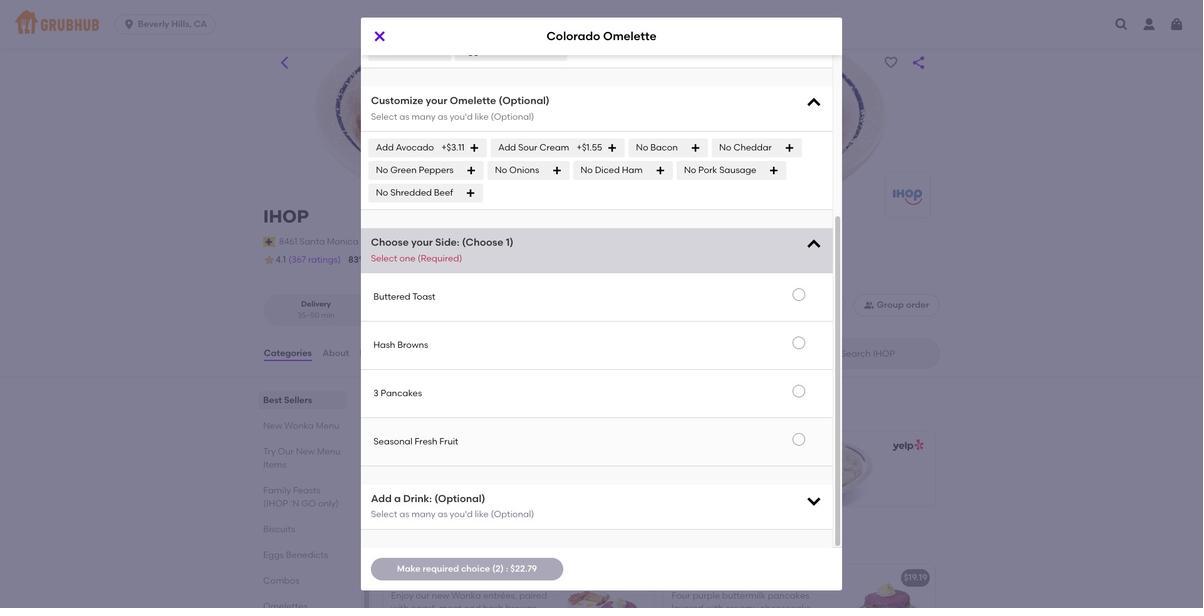 Task type: vqa. For each thing, say whether or not it's contained in the screenshot.
Popeyes icon
no



Task type: locate. For each thing, give the bounding box(es) containing it.
many for your
[[412, 111, 436, 122]]

0 vertical spatial one
[[400, 15, 416, 26]]

creamy
[[726, 603, 758, 608]]

many for a
[[412, 509, 436, 520]]

2 wonka's from the left
[[672, 573, 708, 583]]

main navigation navigation
[[0, 0, 1204, 49]]

no left shredded at the left of the page
[[376, 187, 388, 198]]

new
[[263, 421, 282, 431], [296, 446, 315, 457], [381, 535, 411, 551]]

1 vertical spatial many
[[412, 509, 436, 520]]

svg image inside main navigation navigation
[[1115, 17, 1130, 32]]

wonka down best sellers
[[284, 421, 314, 431]]

1 vertical spatial menu
[[317, 446, 341, 457]]

0 horizontal spatial $19.19
[[620, 573, 644, 583]]

2 (required) from the top
[[418, 253, 462, 264]]

(required) down side: at top left
[[418, 253, 462, 264]]

1 vertical spatial colorado
[[393, 465, 434, 476]]

2 like from the top
[[475, 509, 489, 520]]

1 wonka's from the left
[[391, 573, 428, 583]]

one left '87'
[[400, 253, 416, 264]]

wonka's for enjoy
[[391, 573, 428, 583]]

(full
[[831, 573, 849, 583]]

+$3.11
[[442, 142, 465, 153]]

3 pancakes button
[[361, 370, 833, 417]]

no for no onions
[[495, 165, 507, 176]]

pancakes up pancakes
[[781, 573, 823, 583]]

1 horizontal spatial combos
[[430, 573, 466, 583]]

cheddar
[[734, 142, 772, 153]]

your for side:
[[411, 236, 433, 248]]

enjoy our new wonka entrées, paired with eggs*, meat and hash browns.
[[391, 590, 547, 608]]

make
[[397, 563, 421, 574]]

+ inside colorado omelette $22.79 +
[[420, 480, 425, 490]]

menu up the choice
[[463, 535, 499, 551]]

2 you'd from the top
[[450, 509, 473, 520]]

beef
[[434, 187, 453, 198]]

add inside add a drink: (optional) select as many as you'd like (optional)
[[371, 493, 392, 505]]

browns
[[398, 340, 428, 350]]

0 horizontal spatial colorado
[[393, 465, 434, 476]]

0 horizontal spatial $22.79
[[393, 480, 420, 490]]

0 horizontal spatial new wonka menu
[[263, 421, 340, 431]]

select down choose
[[371, 253, 398, 264]]

many down the drink:
[[412, 509, 436, 520]]

monica
[[327, 236, 359, 247]]

diced
[[595, 165, 620, 176]]

no left onions
[[495, 165, 507, 176]]

0 horizontal spatial wonka's
[[391, 573, 428, 583]]

new wonka menu down best sellers
[[263, 421, 340, 431]]

sellers inside best sellers most ordered on grubhub
[[413, 392, 457, 408]]

on time delivery
[[439, 256, 499, 265]]

add up "green"
[[376, 142, 394, 153]]

2 with from the left
[[706, 603, 724, 608]]

colorado omelette $22.79 +
[[393, 465, 476, 490]]

no left diced
[[581, 165, 593, 176]]

colorado for colorado omelette $22.79 +
[[393, 465, 434, 476]]

no for no green peppers
[[376, 165, 388, 176]]

star icon image
[[263, 254, 276, 267]]

wonka up "required"
[[414, 535, 460, 551]]

option group containing delivery 35–50 min
[[263, 294, 478, 326]]

green
[[390, 165, 417, 176]]

2 vertical spatial wonka
[[452, 590, 481, 601]]

best sellers
[[263, 395, 312, 406]]

no bacon
[[636, 142, 678, 153]]

on
[[440, 409, 451, 420]]

no for no bacon
[[636, 142, 649, 153]]

steak
[[703, 465, 727, 476]]

menu
[[316, 421, 340, 431], [317, 446, 341, 457], [463, 535, 499, 551]]

beverly
[[138, 19, 169, 29]]

(required) up standard+
[[418, 15, 462, 26]]

8461
[[279, 236, 297, 247]]

like inside add a drink: (optional) select as many as you'd like (optional)
[[475, 509, 489, 520]]

sellers up on
[[413, 392, 457, 408]]

standard+
[[376, 46, 422, 57]]

0 vertical spatial colorado
[[547, 29, 601, 44]]

1 horizontal spatial with
[[706, 603, 724, 608]]

no left pork
[[684, 165, 697, 176]]

whites
[[481, 46, 510, 57]]

0 vertical spatial pancakes
[[381, 388, 422, 399]]

1 you'd from the top
[[450, 111, 473, 122]]

$22.79 up a
[[393, 480, 420, 490]]

santa
[[300, 236, 325, 247]]

biscuits
[[263, 524, 295, 535]]

with inside "enjoy our new wonka entrées, paired with eggs*, meat and hash browns."
[[391, 603, 409, 608]]

svg image
[[1170, 17, 1185, 32], [123, 18, 135, 31], [806, 94, 823, 112], [691, 143, 701, 153], [785, 143, 795, 153], [466, 166, 476, 176], [656, 166, 666, 176], [466, 188, 476, 198], [806, 236, 823, 253], [806, 492, 823, 510]]

1 horizontal spatial pancakes
[[781, 573, 823, 583]]

35–50
[[297, 311, 320, 320]]

items
[[263, 460, 287, 470]]

eggs
[[263, 550, 284, 560]]

grubhub
[[453, 409, 491, 420]]

1 like from the top
[[475, 111, 489, 122]]

seasonal fresh fruit
[[374, 436, 458, 447]]

no for no cheddar
[[720, 142, 732, 153]]

2 vertical spatial new
[[381, 535, 411, 551]]

best up most
[[381, 392, 410, 408]]

your for omelette
[[426, 95, 448, 107]]

1 horizontal spatial new
[[296, 446, 315, 457]]

2 vertical spatial menu
[[463, 535, 499, 551]]

sellers for best sellers most ordered on grubhub
[[413, 392, 457, 408]]

1 horizontal spatial wonka's
[[672, 573, 708, 583]]

1 vertical spatial one
[[400, 253, 416, 264]]

2 one from the top
[[400, 253, 416, 264]]

0 vertical spatial +
[[420, 480, 425, 490]]

group
[[877, 300, 904, 310]]

wonka's for four
[[672, 573, 708, 583]]

0 vertical spatial $22.79
[[393, 480, 420, 490]]

select up standard+
[[371, 15, 398, 26]]

share icon image
[[912, 55, 927, 70]]

many inside add a drink: (optional) select as many as you'd like (optional)
[[412, 509, 436, 520]]

subscription pass image
[[263, 237, 276, 247]]

add left sour
[[499, 142, 516, 153]]

you'd inside customize your omelette (optional) select as many as you'd like (optional)
[[450, 111, 473, 122]]

0 horizontal spatial pancakes
[[381, 388, 422, 399]]

1 vertical spatial like
[[475, 509, 489, 520]]

ordered
[[404, 409, 438, 420]]

best down categories button
[[263, 395, 282, 406]]

1 one from the top
[[400, 15, 416, 26]]

no pork sausage
[[684, 165, 757, 176]]

one up standard+
[[400, 15, 416, 26]]

$22.79 right :
[[511, 563, 537, 574]]

0 vertical spatial your
[[426, 95, 448, 107]]

Search IHOP search field
[[840, 348, 936, 360]]

1 $19.19 from the left
[[620, 573, 644, 583]]

with down purple
[[706, 603, 724, 608]]

pancakes up most
[[381, 388, 422, 399]]

with
[[391, 603, 409, 608], [706, 603, 724, 608]]

your
[[426, 95, 448, 107], [411, 236, 433, 248]]

your right customize
[[426, 95, 448, 107]]

fresh
[[415, 436, 438, 447]]

1 vertical spatial pancakes
[[781, 573, 823, 583]]

and
[[464, 603, 481, 608]]

toast
[[413, 291, 436, 302]]

1 vertical spatial you'd
[[450, 509, 473, 520]]

1 horizontal spatial new wonka menu
[[381, 535, 499, 551]]

no left bacon
[[636, 142, 649, 153]]

new wonka menu up "required"
[[381, 535, 499, 551]]

buttered toast button
[[361, 273, 833, 321]]

meat
[[439, 603, 462, 608]]

new up try at the bottom left of the page
[[263, 421, 282, 431]]

your inside the choose your side:  (choose 1) select one (required)
[[411, 236, 433, 248]]

like inside customize your omelette (optional) select as many as you'd like (optional)
[[475, 111, 489, 122]]

omelette inside colorado omelette $22.79 +
[[436, 465, 476, 476]]

choose your side:  (choose 1) select one (required)
[[371, 236, 514, 264]]

sour
[[518, 142, 538, 153]]

0 horizontal spatial +
[[420, 480, 425, 490]]

best inside best sellers most ordered on grubhub
[[381, 392, 410, 408]]

0 horizontal spatial sellers
[[284, 395, 312, 406]]

combos
[[430, 573, 466, 583], [263, 576, 300, 586]]

as down customize
[[400, 111, 410, 122]]

you'd up +$3.11
[[450, 111, 473, 122]]

0 vertical spatial omelette
[[603, 29, 657, 44]]

1 vertical spatial your
[[411, 236, 433, 248]]

4 select from the top
[[371, 509, 398, 520]]

2 $19.19 from the left
[[904, 573, 928, 583]]

most
[[381, 409, 402, 420]]

0 vertical spatial (required)
[[418, 15, 462, 26]]

combos down eggs
[[263, 576, 300, 586]]

1 with from the left
[[391, 603, 409, 608]]

omelette
[[603, 29, 657, 44], [450, 95, 496, 107], [436, 465, 476, 476]]

no left "green"
[[376, 165, 388, 176]]

colorado inside colorado omelette $22.79 +
[[393, 465, 434, 476]]

0 vertical spatial new wonka menu
[[263, 421, 340, 431]]

1 (required) from the top
[[418, 15, 462, 26]]

ratings)
[[308, 255, 341, 265]]

1 vertical spatial (required)
[[418, 253, 462, 264]]

no cheddar
[[720, 142, 772, 153]]

0 vertical spatial like
[[475, 111, 489, 122]]

wonka up and
[[452, 590, 481, 601]]

0 horizontal spatial best
[[263, 395, 282, 406]]

you'd for drink:
[[450, 509, 473, 520]]

no up no pork sausage
[[720, 142, 732, 153]]

sirloin
[[674, 465, 701, 476]]

select down customize
[[371, 111, 398, 122]]

add for a
[[371, 493, 392, 505]]

2 many from the top
[[412, 509, 436, 520]]

menu up try our new menu items
[[316, 421, 340, 431]]

location
[[415, 236, 450, 247]]

3 select from the top
[[371, 253, 398, 264]]

1 horizontal spatial best
[[381, 392, 410, 408]]

0 horizontal spatial with
[[391, 603, 409, 608]]

2 select from the top
[[371, 111, 398, 122]]

2 horizontal spatial new
[[381, 535, 411, 551]]

2 vertical spatial omelette
[[436, 465, 476, 476]]

new up make
[[381, 535, 411, 551]]

new wonka menu
[[263, 421, 340, 431], [381, 535, 499, 551]]

option group
[[263, 294, 478, 326]]

0 vertical spatial many
[[412, 111, 436, 122]]

you'd
[[450, 111, 473, 122], [450, 509, 473, 520]]

wonka's up enjoy
[[391, 573, 428, 583]]

(optional)
[[499, 95, 550, 107], [491, 111, 534, 122], [435, 493, 486, 505], [491, 509, 534, 520]]

seasonal
[[374, 436, 413, 447]]

sellers down categories button
[[284, 395, 312, 406]]

you'd down colorado omelette $22.79 +
[[450, 509, 473, 520]]

entrées,
[[483, 590, 517, 601]]

1 horizontal spatial sellers
[[413, 392, 457, 408]]

best for best sellers most ordered on grubhub
[[381, 392, 410, 408]]

with down enjoy
[[391, 603, 409, 608]]

your inside customize your omelette (optional) select as many as you'd like (optional)
[[426, 95, 448, 107]]

group order
[[877, 300, 930, 310]]

1 horizontal spatial $22.79
[[511, 563, 537, 574]]

+
[[420, 480, 425, 490], [644, 573, 649, 583]]

avocado
[[396, 142, 434, 153]]

add left a
[[371, 493, 392, 505]]

hash browns
[[374, 340, 428, 350]]

1 many from the top
[[412, 111, 436, 122]]

new right our
[[296, 446, 315, 457]]

svg image
[[1115, 17, 1130, 32], [372, 29, 387, 44], [434, 47, 444, 57], [550, 47, 560, 57], [470, 143, 480, 153], [608, 143, 618, 153], [552, 166, 562, 176], [769, 166, 779, 176]]

wonka's perfectly purple pancakes - (full stack) image
[[841, 564, 935, 608]]

select down a
[[371, 509, 398, 520]]

people icon image
[[865, 300, 875, 310]]

schedule
[[796, 300, 836, 310]]

you'd inside add a drink: (optional) select as many as you'd like (optional)
[[450, 509, 473, 520]]

like for drink:
[[475, 509, 489, 520]]

your up '87'
[[411, 236, 433, 248]]

side:
[[435, 236, 460, 248]]

1 vertical spatial omelette
[[450, 95, 496, 107]]

tips
[[729, 465, 747, 476]]

83
[[348, 255, 359, 265]]

1 horizontal spatial +
[[644, 573, 649, 583]]

add for avocado
[[376, 142, 394, 153]]

-
[[825, 573, 829, 583]]

ham
[[622, 165, 643, 176]]

buttered toast
[[374, 291, 436, 302]]

like
[[475, 111, 489, 122], [475, 509, 489, 520]]

0 vertical spatial you'd
[[450, 111, 473, 122]]

many inside customize your omelette (optional) select as many as you'd like (optional)
[[412, 111, 436, 122]]

no
[[636, 142, 649, 153], [720, 142, 732, 153], [376, 165, 388, 176], [495, 165, 507, 176], [581, 165, 593, 176], [684, 165, 697, 176], [376, 187, 388, 198]]

1 horizontal spatial colorado
[[547, 29, 601, 44]]

combos up new at bottom
[[430, 573, 466, 583]]

colorado for colorado omelette
[[547, 29, 601, 44]]

1 horizontal spatial $19.19
[[904, 573, 928, 583]]

$19.19 +
[[620, 573, 649, 583]]

0 vertical spatial new
[[263, 421, 282, 431]]

1 vertical spatial $22.79
[[511, 563, 537, 574]]

:
[[506, 563, 509, 574]]

wonka's up four
[[672, 573, 708, 583]]

$19.19
[[620, 573, 644, 583], [904, 573, 928, 583]]

delivery
[[301, 300, 331, 309]]

menu right our
[[317, 446, 341, 457]]

1 vertical spatial new
[[296, 446, 315, 457]]

caret left icon image
[[277, 55, 292, 70]]

0 vertical spatial wonka
[[284, 421, 314, 431]]

many down customize
[[412, 111, 436, 122]]



Task type: describe. For each thing, give the bounding box(es) containing it.
0 horizontal spatial combos
[[263, 576, 300, 586]]

select inside add a drink: (optional) select as many as you'd like (optional)
[[371, 509, 398, 520]]

layered
[[672, 603, 704, 608]]

3 pancakes
[[374, 388, 422, 399]]

blvd
[[361, 236, 379, 247]]

$19.19 for $19.19
[[904, 573, 928, 583]]

good
[[370, 256, 390, 265]]

no for no pork sausage
[[684, 165, 697, 176]]

new inside try our new menu items
[[296, 446, 315, 457]]

about
[[323, 348, 349, 359]]

eggs benedicts
[[263, 550, 328, 560]]

purple
[[693, 590, 720, 601]]

choice
[[461, 563, 490, 574]]

save this restaurant image
[[884, 55, 899, 70]]

wonka inside "enjoy our new wonka entrées, paired with eggs*, meat and hash browns."
[[452, 590, 481, 601]]

best sellers most ordered on grubhub
[[381, 392, 491, 420]]

customize your omelette (optional) select as many as you'd like (optional)
[[371, 95, 550, 122]]

1)
[[506, 236, 514, 248]]

wonka's combos image
[[560, 564, 654, 608]]

4.1
[[276, 255, 286, 265]]

delivery
[[470, 256, 499, 265]]

1 vertical spatial new wonka menu
[[381, 535, 499, 551]]

like for omelette
[[475, 111, 489, 122]]

(2)
[[492, 563, 504, 574]]

egg
[[463, 46, 479, 57]]

you'd for omelette
[[450, 111, 473, 122]]

try
[[263, 446, 276, 457]]

as up +$3.11
[[438, 111, 448, 122]]

$19.19 for $19.19 +
[[620, 573, 644, 583]]

ca
[[194, 19, 207, 29]]

our
[[416, 590, 430, 601]]

omelette for colorado omelette $22.79 +
[[436, 465, 476, 476]]

bacon
[[651, 142, 678, 153]]

categories button
[[263, 331, 313, 376]]

with inside four purple buttermilk pancakes layered with creamy cheesecak
[[706, 603, 724, 608]]

time
[[452, 256, 469, 265]]

yelp image
[[891, 440, 924, 452]]

select inside customize your omelette (optional) select as many as you'd like (optional)
[[371, 111, 398, 122]]

perfectly
[[711, 573, 749, 583]]

8461 santa monica blvd
[[279, 236, 379, 247]]

1 select from the top
[[371, 15, 398, 26]]

paired
[[519, 590, 547, 601]]

make required choice (2) : $22.79
[[397, 563, 537, 574]]

pork
[[699, 165, 718, 176]]

choose
[[371, 236, 409, 248]]

about button
[[322, 331, 350, 376]]

required
[[423, 563, 459, 574]]

svg image inside beverly hills, ca button
[[123, 18, 135, 31]]

seasonal fresh fruit button
[[361, 418, 833, 466]]

sausage
[[720, 165, 757, 176]]

delivery 35–50 min
[[297, 300, 335, 320]]

0 horizontal spatial new
[[263, 421, 282, 431]]

(367 ratings)
[[288, 255, 341, 265]]

hash
[[483, 603, 504, 608]]

8461 santa monica blvd button
[[278, 235, 379, 249]]

no for no diced ham
[[581, 165, 593, 176]]

egg whites
[[463, 46, 510, 57]]

on
[[439, 256, 450, 265]]

hash
[[374, 340, 396, 350]]

as down colorado omelette $22.79 +
[[438, 509, 448, 520]]

no shredded beef
[[376, 187, 453, 198]]

hills,
[[171, 19, 192, 29]]

menu inside try our new menu items
[[317, 446, 341, 457]]

browns.
[[506, 603, 539, 608]]

stack)
[[851, 573, 879, 583]]

beverly hills, ca button
[[115, 14, 220, 34]]

no green peppers
[[376, 165, 454, 176]]

add for sour
[[499, 142, 516, 153]]

group order button
[[854, 294, 940, 317]]

$24.59
[[674, 480, 702, 490]]

four purple buttermilk pancakes layered with creamy cheesecak
[[672, 590, 826, 608]]

as down a
[[400, 509, 410, 520]]

add a drink: (optional) select as many as you'd like (optional)
[[371, 493, 534, 520]]

new
[[432, 590, 450, 601]]

0 vertical spatial menu
[[316, 421, 340, 431]]

no for no shredded beef
[[376, 187, 388, 198]]

(367
[[288, 255, 306, 265]]

hash browns button
[[361, 322, 833, 369]]

reviews button
[[359, 331, 395, 376]]

fruit
[[440, 436, 458, 447]]

1 vertical spatial +
[[644, 573, 649, 583]]

select inside the choose your side:  (choose 1) select one (required)
[[371, 253, 398, 264]]

(choose
[[462, 236, 504, 248]]

switch location
[[385, 236, 450, 247]]

buttered
[[374, 291, 411, 302]]

onions
[[510, 165, 539, 176]]

sellers for best sellers
[[284, 395, 312, 406]]

search icon image
[[821, 346, 836, 361]]

categories
[[264, 348, 312, 359]]

a
[[394, 493, 401, 505]]

enjoy
[[391, 590, 414, 601]]

ihop logo image
[[886, 173, 930, 217]]

one inside the choose your side:  (choose 1) select one (required)
[[400, 253, 416, 264]]

no diced ham
[[581, 165, 643, 176]]

omelette inside customize your omelette (optional) select as many as you'd like (optional)
[[450, 95, 496, 107]]

$22.79 inside colorado omelette $22.79 +
[[393, 480, 420, 490]]

pancakes
[[768, 590, 810, 601]]

(required) inside the choose your side:  (choose 1) select one (required)
[[418, 253, 462, 264]]

peppers
[[419, 165, 454, 176]]

min
[[321, 311, 335, 320]]

drink:
[[403, 493, 432, 505]]

go
[[301, 498, 316, 509]]

1 vertical spatial wonka
[[414, 535, 460, 551]]

our
[[278, 446, 294, 457]]

order
[[906, 300, 930, 310]]

pancakes inside button
[[381, 388, 422, 399]]

omelette for colorado omelette
[[603, 29, 657, 44]]

only)
[[318, 498, 339, 509]]

no onions
[[495, 165, 539, 176]]

best for best sellers
[[263, 395, 282, 406]]

add avocado
[[376, 142, 434, 153]]



